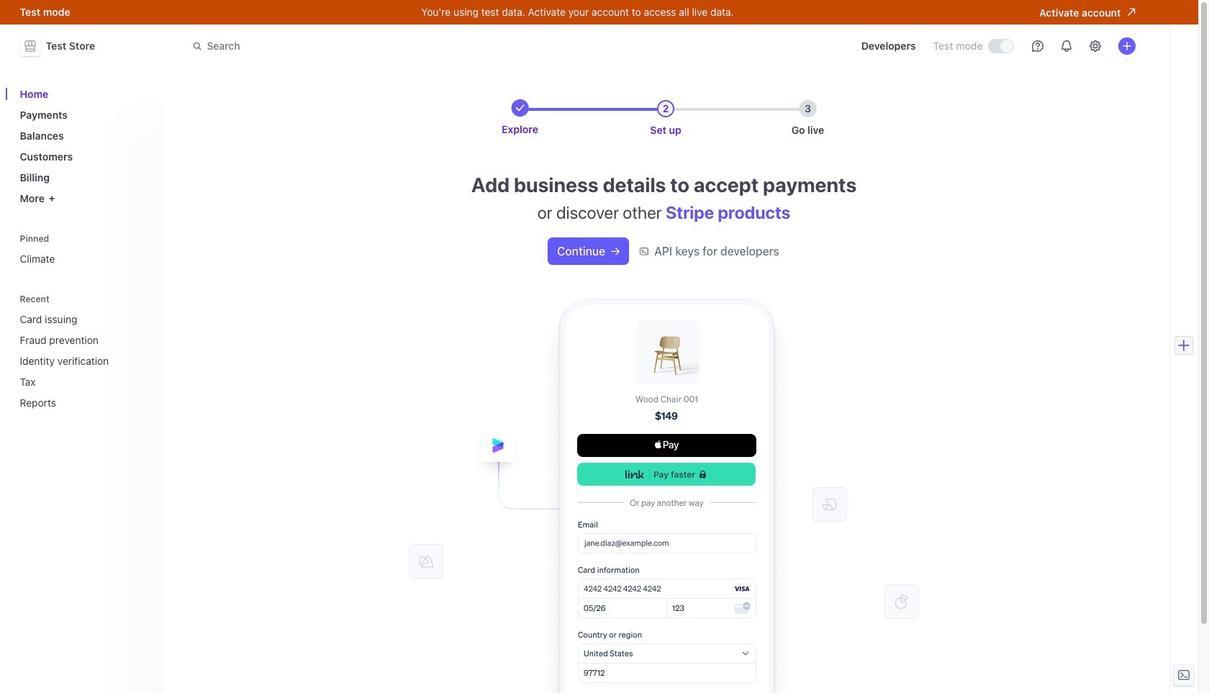 Task type: locate. For each thing, give the bounding box(es) containing it.
Search text field
[[184, 33, 590, 59]]

core navigation links element
[[14, 82, 155, 210]]

Test mode checkbox
[[988, 40, 1013, 53]]

recent element
[[14, 289, 155, 415], [14, 307, 155, 415]]

None search field
[[184, 33, 590, 59]]

notifications image
[[1060, 40, 1072, 52]]

help image
[[1032, 40, 1043, 52]]

2 recent element from the top
[[14, 307, 155, 415]]

edit pins image
[[141, 234, 149, 243]]



Task type: vqa. For each thing, say whether or not it's contained in the screenshot.
search field
yes



Task type: describe. For each thing, give the bounding box(es) containing it.
svg image
[[611, 247, 620, 256]]

settings image
[[1089, 40, 1101, 52]]

pinned element
[[14, 228, 155, 271]]

1 recent element from the top
[[14, 289, 155, 415]]

clear history image
[[141, 295, 149, 303]]



